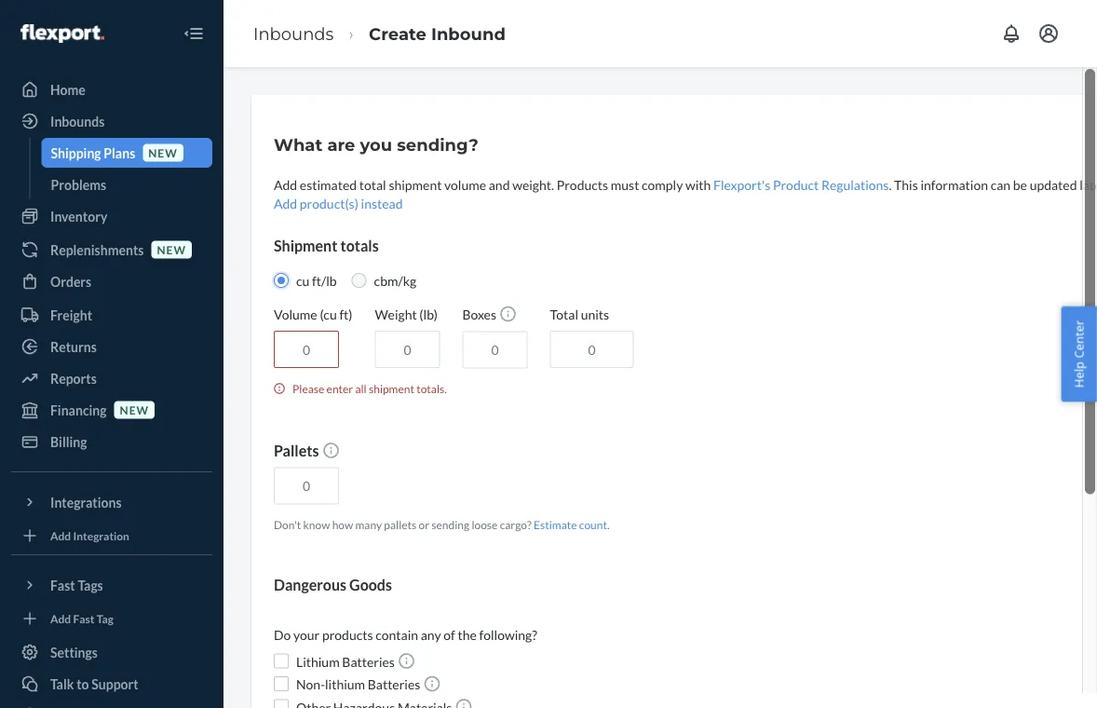 Task type: locate. For each thing, give the bounding box(es) containing it.
0 text field down pallets
[[274, 467, 339, 505]]

total
[[359, 177, 386, 192]]

create inbound link
[[369, 23, 506, 44]]

breadcrumbs navigation
[[239, 6, 521, 61]]

0 horizontal spatial inbounds link
[[11, 106, 212, 136]]

flexport logo image
[[20, 24, 104, 43]]

inbounds link
[[253, 23, 334, 44], [11, 106, 212, 136]]

tag
[[97, 612, 114, 625]]

tags
[[78, 577, 103, 593]]

cu
[[296, 272, 310, 288]]

0 horizontal spatial .
[[607, 518, 610, 531]]

1 horizontal spatial .
[[889, 177, 892, 192]]

1 vertical spatial shipment
[[369, 381, 415, 395]]

shipment inside add estimated total shipment volume and weight. products must comply with flexport's product regulations . this information can be updated late add product(s) instead
[[389, 177, 442, 192]]

billing
[[50, 434, 87, 450]]

1 vertical spatial inbounds
[[50, 113, 105, 129]]

0 vertical spatial inbounds
[[253, 23, 334, 44]]

0 text field down volume (cu ft)
[[274, 331, 339, 368]]

reports link
[[11, 363, 212, 393]]

new up orders link
[[157, 243, 186, 256]]

None radio
[[274, 273, 289, 288], [352, 273, 367, 288], [274, 273, 289, 288], [352, 273, 367, 288]]

totals.
[[417, 381, 447, 395]]

add left 'integration'
[[50, 529, 71, 542]]

batteries up non-lithium batteries
[[342, 654, 395, 669]]

lithium
[[325, 676, 365, 692]]

cargo?
[[500, 518, 532, 531]]

what are you sending?
[[274, 134, 479, 155]]

add fast tag
[[50, 612, 114, 625]]

add for add fast tag
[[50, 612, 71, 625]]

don't know how many pallets or sending loose cargo? estimate count .
[[274, 518, 610, 531]]

1 horizontal spatial inbounds
[[253, 23, 334, 44]]

add up settings
[[50, 612, 71, 625]]

batteries
[[342, 654, 395, 669], [368, 676, 421, 692]]

1 vertical spatial .
[[607, 518, 610, 531]]

financing
[[50, 402, 107, 418]]

. right estimate
[[607, 518, 610, 531]]

replenishments
[[50, 242, 144, 258]]

do your products contain any of the following?
[[274, 627, 537, 643]]

pallets
[[384, 518, 417, 531]]

2 vertical spatial new
[[120, 403, 149, 416]]

freight
[[50, 307, 92, 323]]

add
[[274, 177, 297, 192], [274, 195, 297, 211], [50, 529, 71, 542], [50, 612, 71, 625]]

non-
[[296, 676, 325, 692]]

estimate count button
[[534, 517, 607, 533]]

new down reports link
[[120, 403, 149, 416]]

and
[[489, 177, 510, 192]]

.
[[889, 177, 892, 192], [607, 518, 610, 531]]

lithium
[[296, 654, 340, 669]]

help
[[1071, 362, 1088, 388]]

new for shipping plans
[[148, 146, 178, 159]]

add product(s) instead button
[[274, 194, 403, 212]]

freight link
[[11, 300, 212, 330]]

any
[[421, 627, 441, 643]]

None checkbox
[[274, 654, 289, 669], [274, 677, 289, 692], [274, 654, 289, 669], [274, 677, 289, 692]]

ft/lb
[[312, 272, 337, 288]]

0 text field down the units
[[550, 331, 634, 368]]

sending?
[[397, 134, 479, 155]]

0 horizontal spatial inbounds
[[50, 113, 105, 129]]

add down "what"
[[274, 177, 297, 192]]

1 vertical spatial inbounds link
[[11, 106, 212, 136]]

0 vertical spatial shipment
[[389, 177, 442, 192]]

sending
[[432, 518, 470, 531]]

1 vertical spatial new
[[157, 243, 186, 256]]

lithium batteries
[[296, 654, 398, 669]]

shipment up instead
[[389, 177, 442, 192]]

batteries right the lithium
[[368, 676, 421, 692]]

shipment
[[389, 177, 442, 192], [369, 381, 415, 395]]

home link
[[11, 75, 212, 104]]

center
[[1071, 320, 1088, 358]]

fast inside dropdown button
[[50, 577, 75, 593]]

new for replenishments
[[157, 243, 186, 256]]

add estimated total shipment volume and weight. products must comply with flexport's product regulations . this information can be updated late add product(s) instead
[[274, 177, 1098, 211]]

add left product(s)
[[274, 195, 297, 211]]

0 vertical spatial new
[[148, 146, 178, 159]]

0 vertical spatial .
[[889, 177, 892, 192]]

contain
[[376, 627, 418, 643]]

estimate
[[534, 518, 577, 531]]

inbounds
[[253, 23, 334, 44], [50, 113, 105, 129]]

close navigation image
[[183, 22, 205, 45]]

boxes
[[463, 306, 499, 322]]

shipment for total
[[389, 177, 442, 192]]

0 text field
[[274, 331, 339, 368], [375, 331, 440, 368], [550, 331, 634, 368], [463, 331, 528, 368], [274, 467, 339, 505]]

cu ft/lb
[[296, 272, 337, 288]]

support
[[92, 676, 139, 692]]

0 text field down the boxes
[[463, 331, 528, 368]]

fast left tag
[[73, 612, 95, 625]]

1 horizontal spatial inbounds link
[[253, 23, 334, 44]]

new right "plans"
[[148, 146, 178, 159]]

0 text field down 'weight (lb)'
[[375, 331, 440, 368]]

add fast tag link
[[11, 608, 212, 630]]

flexport's
[[714, 177, 771, 192]]

. left "this"
[[889, 177, 892, 192]]

units
[[581, 306, 610, 322]]

talk to support button
[[11, 669, 212, 699]]

0 vertical spatial fast
[[50, 577, 75, 593]]

add integration
[[50, 529, 129, 542]]

0 text field for total units
[[550, 331, 634, 368]]

dangerous goods
[[274, 576, 392, 594]]

shipment right all
[[369, 381, 415, 395]]

product(s)
[[300, 195, 359, 211]]

are
[[327, 134, 355, 155]]

fast left tags
[[50, 577, 75, 593]]

enter
[[327, 381, 353, 395]]

totals
[[341, 236, 379, 254]]

0 vertical spatial inbounds link
[[253, 23, 334, 44]]

with
[[686, 177, 711, 192]]

1 vertical spatial batteries
[[368, 676, 421, 692]]

what
[[274, 134, 323, 155]]

integrations button
[[11, 487, 212, 517]]

integrations
[[50, 494, 122, 510]]

or
[[419, 518, 430, 531]]



Task type: describe. For each thing, give the bounding box(es) containing it.
dangerous
[[274, 576, 347, 594]]

add for add integration
[[50, 529, 71, 542]]

weight
[[375, 306, 417, 322]]

problems
[[51, 177, 106, 192]]

shipment for all
[[369, 381, 415, 395]]

new for financing
[[120, 403, 149, 416]]

pallets
[[274, 441, 322, 459]]

can
[[991, 177, 1011, 192]]

volume
[[274, 306, 317, 322]]

of
[[444, 627, 455, 643]]

regulations
[[822, 177, 889, 192]]

the
[[458, 627, 477, 643]]

please enter all shipment totals.
[[293, 381, 447, 395]]

goods
[[349, 576, 392, 594]]

know
[[303, 518, 330, 531]]

shipment
[[274, 236, 338, 254]]

following?
[[479, 627, 537, 643]]

0 vertical spatial batteries
[[342, 654, 395, 669]]

(cu
[[320, 306, 337, 322]]

flexport's product regulations button
[[714, 175, 889, 194]]

(lb)
[[420, 306, 438, 322]]

create inbound
[[369, 23, 506, 44]]

inventory
[[50, 208, 107, 224]]

product
[[773, 177, 819, 192]]

all
[[355, 381, 367, 395]]

be
[[1014, 177, 1028, 192]]

0 text field for volume (cu ft)
[[274, 331, 339, 368]]

returns link
[[11, 332, 212, 362]]

help center
[[1071, 320, 1088, 388]]

updated
[[1030, 177, 1078, 192]]

non-lithium batteries
[[296, 676, 423, 692]]

reports
[[50, 370, 97, 386]]

you
[[360, 134, 392, 155]]

total units
[[550, 306, 610, 322]]

your
[[294, 627, 320, 643]]

this
[[895, 177, 919, 192]]

orders link
[[11, 266, 212, 296]]

please
[[293, 381, 325, 395]]

billing link
[[11, 427, 212, 457]]

products
[[557, 177, 609, 192]]

1 vertical spatial fast
[[73, 612, 95, 625]]

0 text field for weight (lb)
[[375, 331, 440, 368]]

weight (lb)
[[375, 306, 438, 322]]

estimated
[[300, 177, 357, 192]]

. inside add estimated total shipment volume and weight. products must comply with flexport's product regulations . this information can be updated late add product(s) instead
[[889, 177, 892, 192]]

must
[[611, 177, 640, 192]]

inbound
[[431, 23, 506, 44]]

add for add estimated total shipment volume and weight. products must comply with flexport's product regulations . this information can be updated late add product(s) instead
[[274, 177, 297, 192]]

products
[[322, 627, 373, 643]]

don't
[[274, 518, 301, 531]]

volume
[[445, 177, 486, 192]]

orders
[[50, 273, 92, 289]]

home
[[50, 82, 86, 97]]

cbm/kg
[[374, 272, 417, 288]]

settings
[[50, 644, 98, 660]]

help center button
[[1062, 306, 1098, 402]]

open account menu image
[[1038, 22, 1060, 45]]

loose
[[472, 518, 498, 531]]

returns
[[50, 339, 97, 355]]

open notifications image
[[1001, 22, 1023, 45]]

fast tags button
[[11, 570, 212, 600]]

late
[[1080, 177, 1098, 192]]

ft)
[[340, 306, 353, 322]]

instead
[[361, 195, 403, 211]]

shipping
[[51, 145, 101, 161]]

shipping plans
[[51, 145, 135, 161]]

inbounds inside breadcrumbs navigation
[[253, 23, 334, 44]]

settings link
[[11, 637, 212, 667]]

to
[[77, 676, 89, 692]]

fast tags
[[50, 577, 103, 593]]

count
[[579, 518, 607, 531]]

many
[[355, 518, 382, 531]]

create
[[369, 23, 427, 44]]

talk
[[50, 676, 74, 692]]

weight.
[[513, 177, 554, 192]]

talk to support
[[50, 676, 139, 692]]

do
[[274, 627, 291, 643]]

information
[[921, 177, 989, 192]]

how
[[332, 518, 353, 531]]

add integration link
[[11, 525, 212, 547]]

0 text field for pallets
[[274, 467, 339, 505]]

0 text field for boxes
[[463, 331, 528, 368]]

integration
[[73, 529, 129, 542]]



Task type: vqa. For each thing, say whether or not it's contained in the screenshot.
the help center within the HELP CENTER link
no



